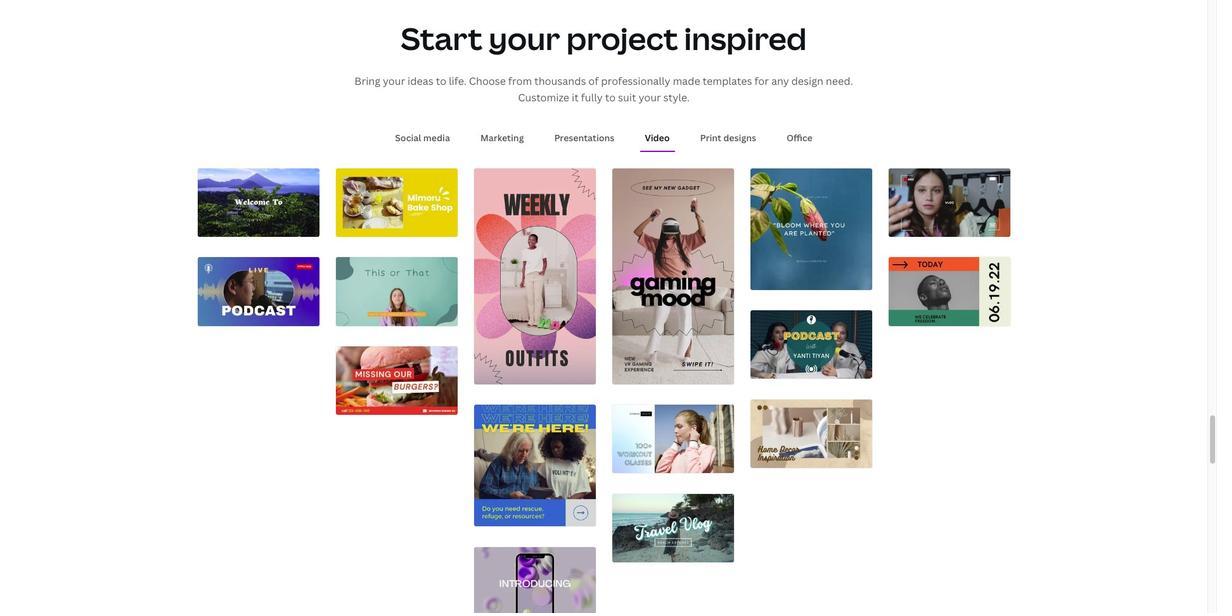 Task type: locate. For each thing, give the bounding box(es) containing it.
life.
[[449, 74, 467, 88]]

flower bloom motivational reminder quote facebook video image
[[751, 169, 872, 290]]

print designs button
[[695, 126, 762, 151]]

presentations button
[[549, 126, 620, 151]]

to
[[436, 74, 447, 88], [605, 91, 616, 105]]

social media button
[[390, 126, 455, 151]]

blue yellow grey modern blocks emergency contact information peace video image
[[474, 405, 596, 527]]

blue and purple soft gradients fitness youtube video ad image
[[612, 405, 734, 474]]

social
[[395, 132, 421, 144]]

professionally
[[601, 74, 671, 88]]

0 horizontal spatial your
[[383, 74, 405, 88]]

customize
[[518, 91, 570, 105]]

marketing
[[481, 132, 524, 144]]

colorful vr gaming gadget review tiktok video image
[[612, 169, 734, 385]]

templates
[[703, 74, 752, 88]]

your
[[489, 18, 560, 59], [383, 74, 405, 88], [639, 91, 661, 105]]

your down professionally
[[639, 91, 661, 105]]

project
[[567, 18, 678, 59]]

yellow food youtube video ad image
[[336, 169, 458, 237]]

0 horizontal spatial to
[[436, 74, 447, 88]]

0 vertical spatial your
[[489, 18, 560, 59]]

to left life.
[[436, 74, 447, 88]]

suit
[[618, 91, 636, 105]]

1 vertical spatial to
[[605, 91, 616, 105]]

from
[[509, 74, 532, 88]]

1 horizontal spatial your
[[489, 18, 560, 59]]

to left suit
[[605, 91, 616, 105]]

video button
[[640, 126, 675, 151]]

aesthetic minimalist recording camera shooting frame daily vlog youtube intro image
[[889, 169, 1011, 237]]

your for start
[[489, 18, 560, 59]]

2 horizontal spatial your
[[639, 91, 661, 105]]

green simple animated this or that video image
[[336, 258, 458, 326]]

your up from
[[489, 18, 560, 59]]

office button
[[782, 126, 818, 151]]

of
[[589, 74, 599, 88]]

bring your ideas to life. choose from thousands of professionally made templates for any design need. customize it fully to suit your style.
[[355, 74, 853, 105]]

0 vertical spatial to
[[436, 74, 447, 88]]

your for bring
[[383, 74, 405, 88]]

blue green  scenery welcome to my channel youtube intro image
[[198, 169, 319, 237]]

your right 'bring'
[[383, 74, 405, 88]]

style.
[[664, 91, 690, 105]]

media
[[424, 132, 450, 144]]

1 vertical spatial your
[[383, 74, 405, 88]]



Task type: describe. For each thing, give the bounding box(es) containing it.
video
[[645, 132, 670, 144]]

social media
[[395, 132, 450, 144]]

for
[[755, 74, 769, 88]]

purple slate grey yellow product launch video image
[[474, 548, 596, 614]]

need.
[[826, 74, 853, 88]]

made
[[673, 74, 701, 88]]

office
[[787, 132, 813, 144]]

sea blue minimal animated travel vlog youtube intro video image
[[612, 495, 734, 563]]

thousands
[[535, 74, 586, 88]]

start your project inspired
[[401, 18, 807, 59]]

bring
[[355, 74, 381, 88]]

brown minimalist moodboard home decor inspiration video image
[[751, 400, 872, 469]]

2 vertical spatial your
[[639, 91, 661, 105]]

fully
[[581, 91, 603, 105]]

red green color block  greetings juneteenth video image
[[889, 258, 1011, 326]]

red and white burger food business/restaurant 16:9 video image
[[336, 347, 458, 415]]

inspired
[[684, 18, 807, 59]]

choose
[[469, 74, 506, 88]]

any
[[772, 74, 789, 88]]

print
[[701, 132, 722, 144]]

ideas
[[408, 74, 434, 88]]

designs
[[724, 132, 757, 144]]

start
[[401, 18, 483, 59]]

gradient podcast live intro youtube image
[[198, 258, 319, 326]]

print designs
[[701, 132, 757, 144]]

marketing button
[[476, 126, 529, 151]]

green podcast live intro youtube image
[[751, 311, 872, 379]]

design
[[792, 74, 824, 88]]

colorful gradient fashion weekly outfit tiktok video image
[[474, 169, 596, 385]]

it
[[572, 91, 579, 105]]

presentations
[[555, 132, 615, 144]]

1 horizontal spatial to
[[605, 91, 616, 105]]



Task type: vqa. For each thing, say whether or not it's contained in the screenshot.
print designs
yes



